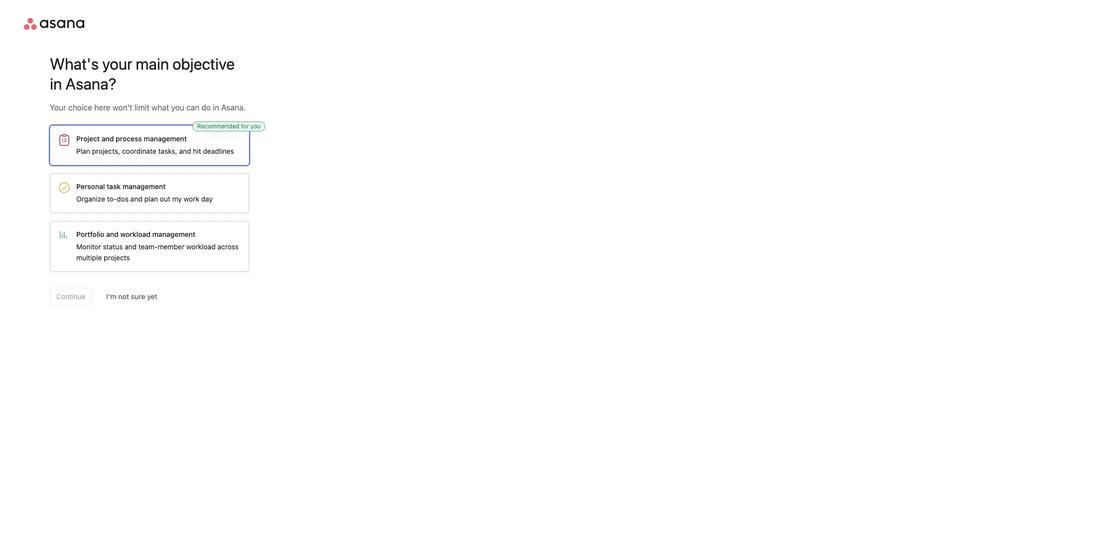 Task type: locate. For each thing, give the bounding box(es) containing it.
recommended
[[197, 123, 239, 130]]

out
[[160, 195, 170, 203]]

portfolio and workload management monitor status and team-member workload across multiple projects
[[76, 230, 239, 262]]

your
[[102, 54, 132, 73]]

coordinate
[[122, 147, 156, 156]]

what
[[152, 103, 169, 112]]

projects,
[[92, 147, 120, 156]]

main
[[136, 54, 169, 73]]

status
[[103, 243, 123, 251]]

workload management
[[120, 230, 195, 239]]

what's
[[50, 54, 99, 73]]

team-
[[139, 243, 158, 251]]

i'm
[[106, 293, 116, 301]]

tasks,
[[158, 147, 177, 156]]

you left can
[[171, 103, 184, 112]]

0 horizontal spatial you
[[171, 103, 184, 112]]

multiple
[[76, 254, 102, 262]]

hit
[[193, 147, 201, 156]]

project
[[76, 135, 100, 143]]

you
[[171, 103, 184, 112], [251, 123, 261, 130]]

you right the for
[[251, 123, 261, 130]]

1 horizontal spatial you
[[251, 123, 261, 130]]

monitor
[[76, 243, 101, 251]]

and left hit
[[179, 147, 191, 156]]

choice
[[68, 103, 92, 112]]

project and process management plan projects, coordinate tasks, and hit deadlines
[[76, 135, 234, 156]]

member
[[158, 243, 184, 251]]

and left team-
[[125, 243, 137, 251]]

work
[[184, 195, 199, 203]]

portfolio
[[76, 230, 104, 239]]

personal
[[76, 182, 105, 191]]

yet
[[147, 293, 157, 301]]

do
[[202, 103, 211, 112]]

i'm not sure yet button
[[100, 288, 164, 306]]

for
[[241, 123, 249, 130]]

plan
[[144, 195, 158, 203]]

and down task management
[[130, 195, 142, 203]]

and
[[102, 135, 114, 143], [179, 147, 191, 156], [130, 195, 142, 203], [106, 230, 119, 239], [125, 243, 137, 251]]



Task type: describe. For each thing, give the bounding box(es) containing it.
process management
[[116, 135, 187, 143]]

asana image
[[24, 18, 84, 30]]

here
[[94, 103, 110, 112]]

across
[[218, 243, 239, 251]]

limit
[[134, 103, 149, 112]]

my
[[172, 195, 182, 203]]

not
[[118, 293, 129, 301]]

objective
[[173, 54, 235, 73]]

projects
[[104, 254, 130, 262]]

dos
[[117, 195, 129, 203]]

continue button
[[50, 288, 92, 306]]

your
[[50, 103, 66, 112]]

in
[[213, 103, 219, 112]]

asana.
[[221, 103, 246, 112]]

sure
[[131, 293, 145, 301]]

in asana?
[[50, 74, 116, 93]]

day
[[201, 195, 213, 203]]

to-
[[107, 195, 117, 203]]

workload
[[186, 243, 216, 251]]

recommended for you
[[197, 123, 261, 130]]

and up status
[[106, 230, 119, 239]]

1 vertical spatial you
[[251, 123, 261, 130]]

and up projects,
[[102, 135, 114, 143]]

deadlines
[[203, 147, 234, 156]]

plan
[[76, 147, 90, 156]]

your choice here won't limit what you can do in asana.
[[50, 103, 246, 112]]

and inside personal task management organize to-dos and plan out my work day
[[130, 195, 142, 203]]

task management
[[107, 182, 166, 191]]

i'm not sure yet
[[106, 293, 157, 301]]

what's your main objective in asana?
[[50, 54, 235, 93]]

personal task management organize to-dos and plan out my work day
[[76, 182, 213, 203]]

continue
[[56, 293, 85, 301]]

organize
[[76, 195, 105, 203]]

0 vertical spatial you
[[171, 103, 184, 112]]

won't
[[113, 103, 132, 112]]

can
[[186, 103, 199, 112]]



Task type: vqa. For each thing, say whether or not it's contained in the screenshot.
The Teams 'element' in the left bottom of the page
no



